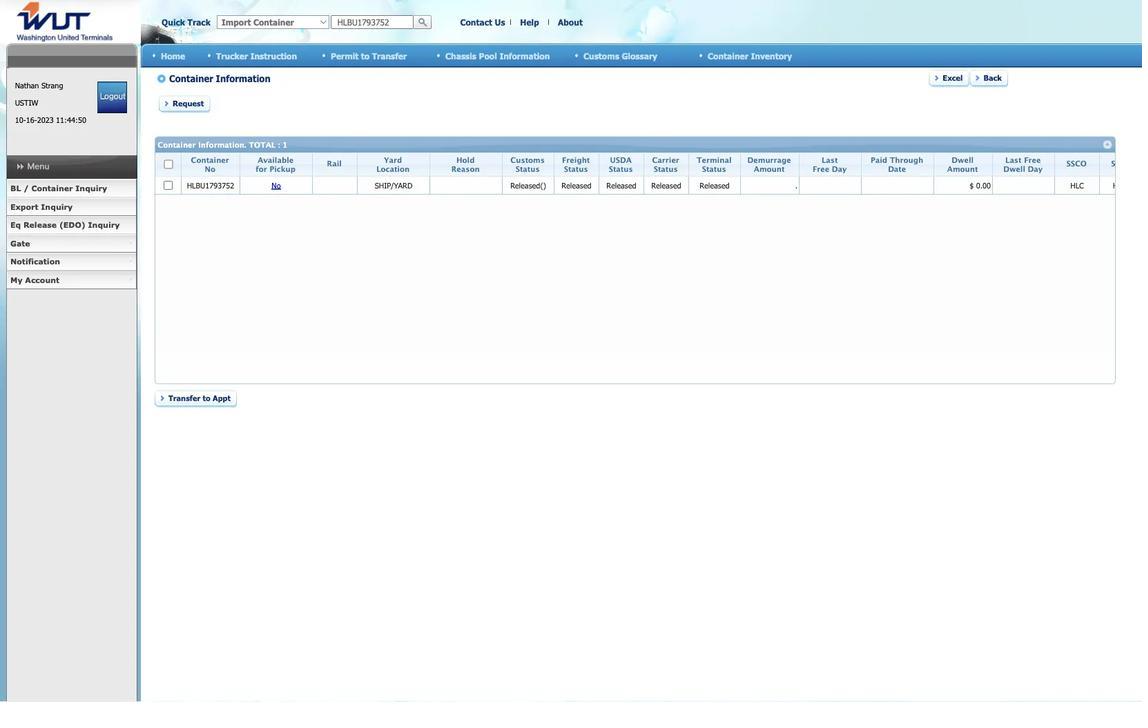 Task type: locate. For each thing, give the bounding box(es) containing it.
2 vertical spatial inquiry
[[88, 220, 120, 230]]

permit
[[331, 51, 359, 61]]

about link
[[558, 17, 583, 27]]

container inventory
[[708, 51, 792, 61]]

0 vertical spatial inquiry
[[76, 184, 107, 193]]

2023
[[37, 115, 54, 125]]

transfer
[[372, 51, 407, 61]]

container
[[708, 51, 749, 61], [31, 184, 73, 193]]

pool
[[479, 51, 497, 61]]

container up export inquiry on the top left of page
[[31, 184, 73, 193]]

eq
[[10, 220, 21, 230]]

to
[[361, 51, 370, 61]]

0 horizontal spatial container
[[31, 184, 73, 193]]

inventory
[[751, 51, 792, 61]]

inquiry
[[76, 184, 107, 193], [41, 202, 73, 211], [88, 220, 120, 230]]

0 vertical spatial container
[[708, 51, 749, 61]]

account
[[25, 275, 59, 285]]

contact
[[460, 17, 492, 27]]

ustiw
[[15, 98, 38, 107]]

quick track
[[162, 17, 211, 27]]

inquiry down bl / container inquiry
[[41, 202, 73, 211]]

help link
[[520, 17, 539, 27]]

inquiry up export inquiry link
[[76, 184, 107, 193]]

my account link
[[6, 271, 137, 289]]

eq release (edo) inquiry
[[10, 220, 120, 230]]

1 vertical spatial inquiry
[[41, 202, 73, 211]]

1 vertical spatial container
[[31, 184, 73, 193]]

customs
[[584, 51, 619, 61]]

None text field
[[331, 15, 414, 29]]

inquiry right (edo)
[[88, 220, 120, 230]]

inquiry inside export inquiry link
[[41, 202, 73, 211]]

customs glossary
[[584, 51, 658, 61]]

login image
[[98, 82, 127, 113]]

container left inventory
[[708, 51, 749, 61]]

export inquiry
[[10, 202, 73, 211]]

contact us
[[460, 17, 505, 27]]

(edo)
[[59, 220, 86, 230]]

help
[[520, 17, 539, 27]]

nathan strang
[[15, 81, 63, 90]]

/
[[24, 184, 29, 193]]

export
[[10, 202, 38, 211]]

contact us link
[[460, 17, 505, 27]]

1 horizontal spatial container
[[708, 51, 749, 61]]

my
[[10, 275, 23, 285]]

inquiry inside bl / container inquiry "link"
[[76, 184, 107, 193]]

inquiry inside eq release (edo) inquiry link
[[88, 220, 120, 230]]



Task type: vqa. For each thing, say whether or not it's contained in the screenshot.
Gate
yes



Task type: describe. For each thing, give the bounding box(es) containing it.
10-16-2023 11:44:50
[[15, 115, 86, 125]]

trucker instruction
[[216, 51, 297, 61]]

nathan
[[15, 81, 39, 90]]

notification link
[[6, 253, 137, 271]]

eq release (edo) inquiry link
[[6, 216, 137, 234]]

10-
[[15, 115, 26, 125]]

gate link
[[6, 234, 137, 253]]

11:44:50
[[56, 115, 86, 125]]

glossary
[[622, 51, 658, 61]]

release
[[23, 220, 57, 230]]

inquiry for container
[[76, 184, 107, 193]]

notification
[[10, 257, 60, 266]]

bl
[[10, 184, 21, 193]]

bl / container inquiry
[[10, 184, 107, 193]]

home
[[161, 51, 185, 61]]

export inquiry link
[[6, 198, 137, 216]]

bl / container inquiry link
[[6, 180, 137, 198]]

about
[[558, 17, 583, 27]]

inquiry for (edo)
[[88, 220, 120, 230]]

track
[[188, 17, 211, 27]]

my account
[[10, 275, 59, 285]]

chassis pool information
[[446, 51, 550, 61]]

instruction
[[250, 51, 297, 61]]

container inside "link"
[[31, 184, 73, 193]]

chassis
[[446, 51, 477, 61]]

16-
[[26, 115, 37, 125]]

information
[[500, 51, 550, 61]]

trucker
[[216, 51, 248, 61]]

strang
[[41, 81, 63, 90]]

permit to transfer
[[331, 51, 407, 61]]

gate
[[10, 239, 30, 248]]

us
[[495, 17, 505, 27]]

quick
[[162, 17, 185, 27]]



